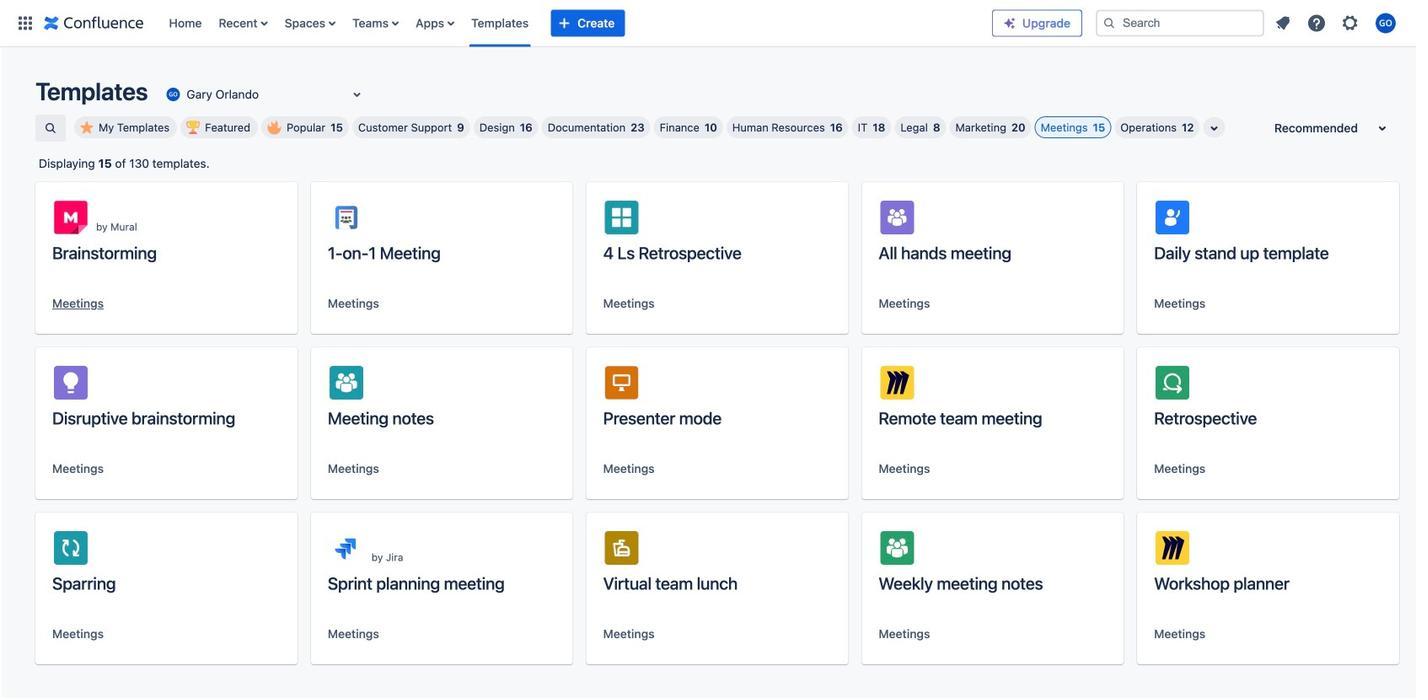 Task type: describe. For each thing, give the bounding box(es) containing it.
more categories image
[[1205, 118, 1225, 138]]

settings icon image
[[1341, 13, 1361, 33]]

appswitcher icon image
[[15, 13, 35, 33]]

list for appswitcher icon
[[161, 0, 993, 47]]

premium image
[[1004, 16, 1017, 30]]

help icon image
[[1307, 13, 1327, 33]]

open search bar image
[[44, 121, 57, 135]]

Search field
[[1096, 10, 1265, 37]]

notification icon image
[[1273, 13, 1294, 33]]

open image
[[347, 84, 367, 105]]



Task type: locate. For each thing, give the bounding box(es) containing it.
confluence image
[[44, 13, 144, 33], [44, 13, 144, 33]]

global element
[[10, 0, 993, 47]]

None text field
[[163, 86, 166, 103]]

0 horizontal spatial list
[[161, 0, 993, 47]]

banner
[[0, 0, 1417, 47]]

your profile and preferences image
[[1376, 13, 1397, 33]]

None search field
[[1096, 10, 1265, 37]]

search image
[[1103, 16, 1117, 30]]

list
[[161, 0, 993, 47], [1268, 8, 1407, 38]]

1 horizontal spatial list
[[1268, 8, 1407, 38]]

list for premium image
[[1268, 8, 1407, 38]]



Task type: vqa. For each thing, say whether or not it's contained in the screenshot.
More categories icon
yes



